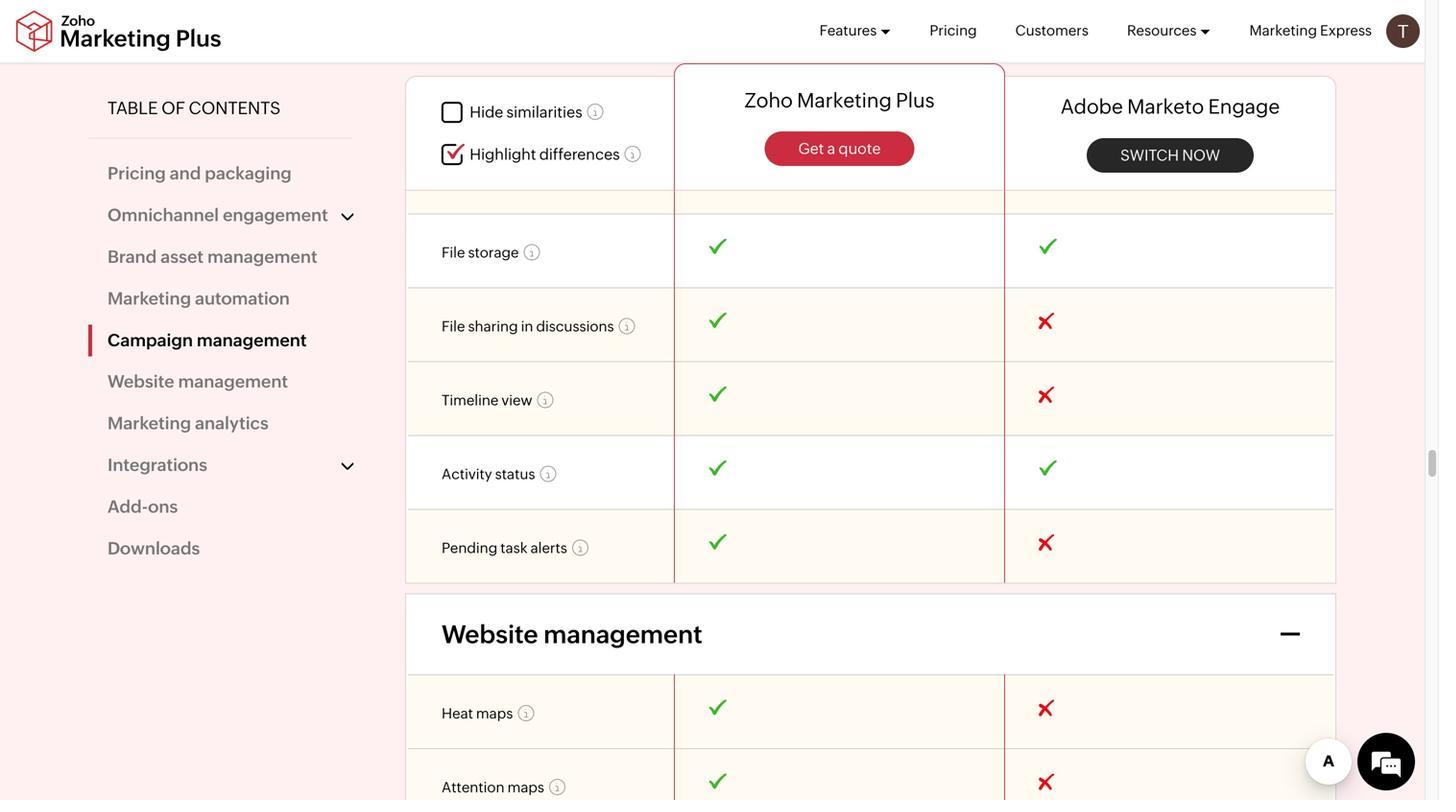 Task type: locate. For each thing, give the bounding box(es) containing it.
brand
[[108, 247, 157, 267]]

features
[[820, 22, 877, 39]]

pricing up plus
[[930, 22, 977, 39]]

marketing automation
[[108, 289, 290, 308]]

1 vertical spatial pricing
[[108, 164, 166, 183]]

engagement
[[223, 205, 328, 225]]

get a quote link
[[765, 132, 914, 166]]

marketing analytics
[[108, 414, 269, 433]]

management
[[207, 247, 317, 267], [197, 330, 307, 350], [178, 372, 288, 392], [544, 620, 702, 649]]

0 vertical spatial website management
[[108, 372, 288, 392]]

marketo
[[1127, 95, 1204, 118]]

and
[[170, 164, 201, 183]]

highlight differences
[[470, 146, 620, 163]]

adobe marketo engage
[[1061, 95, 1280, 118]]

customers link
[[1015, 0, 1089, 61]]

website
[[108, 372, 174, 392], [442, 620, 538, 649]]

terry turtle image
[[1386, 14, 1420, 48]]

1 horizontal spatial pricing
[[930, 22, 977, 39]]

0 vertical spatial pricing
[[930, 22, 977, 39]]

switch now link
[[1087, 138, 1254, 173]]

add-ons
[[108, 497, 178, 517]]

marketing
[[1250, 22, 1317, 39], [797, 89, 892, 112], [108, 289, 191, 308], [108, 414, 191, 433]]

plus
[[896, 89, 935, 112]]

pricing
[[930, 22, 977, 39], [108, 164, 166, 183]]

automation
[[195, 289, 290, 308]]

0 vertical spatial website
[[108, 372, 174, 392]]

switch now
[[1120, 146, 1220, 164]]

campaign
[[108, 330, 193, 350]]

omnichannel
[[108, 205, 219, 225]]

brand asset management
[[108, 247, 317, 267]]

pricing left and
[[108, 164, 166, 183]]

packaging
[[205, 164, 292, 183]]

marketing for marketing analytics
[[108, 414, 191, 433]]

marketing left "express"
[[1250, 22, 1317, 39]]

0 horizontal spatial pricing
[[108, 164, 166, 183]]

1 vertical spatial website
[[442, 620, 538, 649]]

website management
[[108, 372, 288, 392], [442, 620, 702, 649]]

downloads
[[108, 539, 200, 558]]

customers
[[1015, 22, 1089, 39]]

marketing up the integrations
[[108, 414, 191, 433]]

express
[[1320, 22, 1372, 39]]

1 horizontal spatial website management
[[442, 620, 702, 649]]

of
[[161, 98, 185, 118]]

get a quote
[[798, 140, 881, 158]]

marketing up campaign
[[108, 289, 191, 308]]

get
[[798, 140, 824, 158]]

marketing express link
[[1250, 0, 1372, 61]]

similarities
[[506, 103, 582, 121]]



Task type: vqa. For each thing, say whether or not it's contained in the screenshot.
yes,
no



Task type: describe. For each thing, give the bounding box(es) containing it.
highlight
[[470, 146, 536, 163]]

marketing for marketing automation
[[108, 289, 191, 308]]

table
[[108, 98, 158, 118]]

1 vertical spatial website management
[[442, 620, 702, 649]]

differences
[[539, 146, 620, 163]]

table of contents
[[108, 98, 281, 118]]

marketing up "get a quote"
[[797, 89, 892, 112]]

adobe
[[1061, 95, 1123, 118]]

marketing express
[[1250, 22, 1372, 39]]

hide
[[470, 103, 503, 121]]

1 horizontal spatial website
[[442, 620, 538, 649]]

pricing for pricing
[[930, 22, 977, 39]]

resources
[[1127, 22, 1197, 39]]

pricing and packaging
[[108, 164, 292, 183]]

contents
[[189, 98, 281, 118]]

pricing for pricing and packaging
[[108, 164, 166, 183]]

omnichannel engagement
[[108, 205, 328, 225]]

zoho
[[744, 89, 793, 112]]

campaign management
[[108, 330, 307, 350]]

hide similarities
[[470, 103, 582, 121]]

features link
[[820, 0, 891, 61]]

asset
[[160, 247, 204, 267]]

ons
[[148, 497, 178, 517]]

zoho marketingplus logo image
[[14, 10, 223, 52]]

marketing for marketing express
[[1250, 22, 1317, 39]]

quote
[[839, 140, 881, 158]]

zoho marketing plus
[[744, 89, 935, 112]]

pricing link
[[930, 0, 977, 61]]

integrations
[[108, 455, 207, 475]]

resources link
[[1127, 0, 1211, 61]]

engage
[[1208, 95, 1280, 118]]

analytics
[[195, 414, 269, 433]]

0 horizontal spatial website
[[108, 372, 174, 392]]

add-
[[108, 497, 148, 517]]

now
[[1182, 146, 1220, 164]]

a
[[827, 140, 835, 158]]

switch
[[1120, 146, 1179, 164]]

0 horizontal spatial website management
[[108, 372, 288, 392]]



